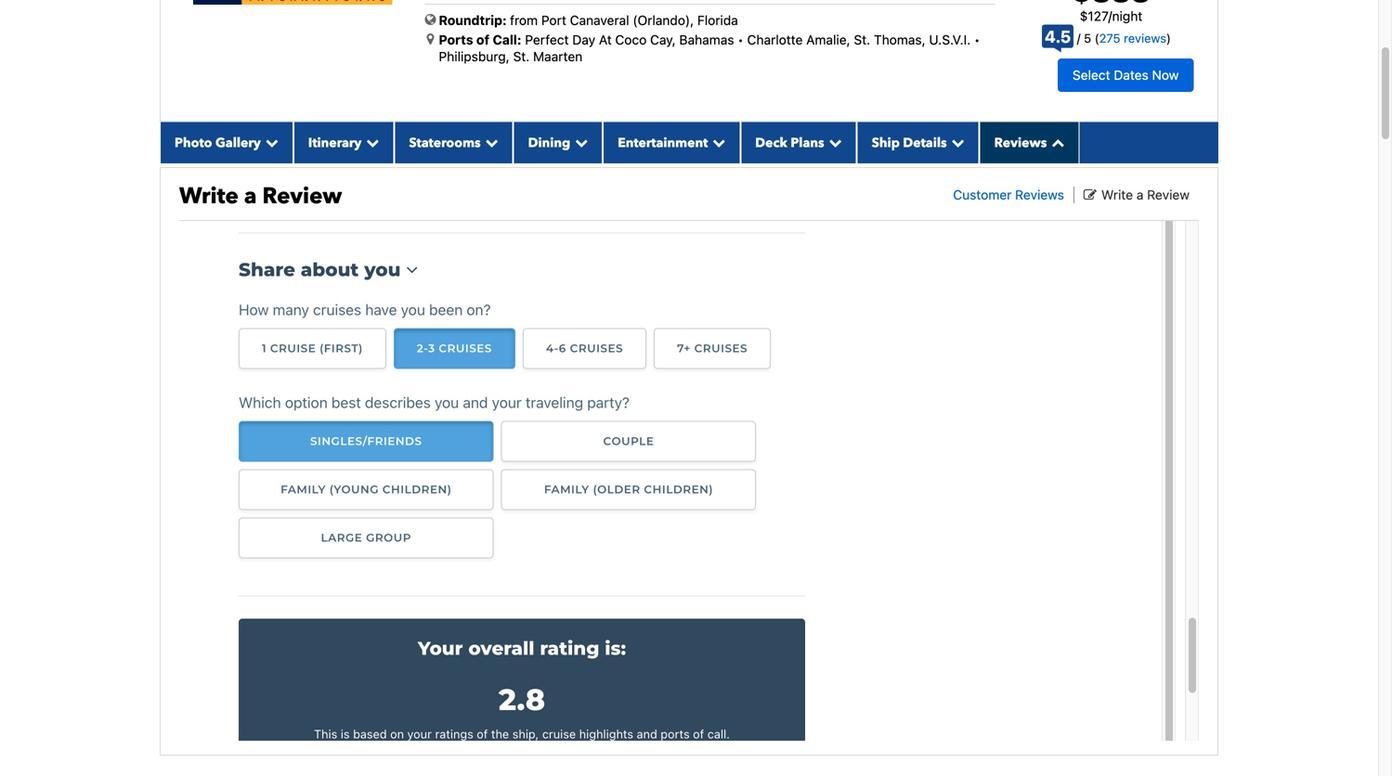 Task type: describe. For each thing, give the bounding box(es) containing it.
)
[[1167, 31, 1171, 45]]

night
[[1113, 8, 1143, 24]]

chevron down image for itinerary
[[362, 136, 379, 149]]

5
[[1084, 31, 1092, 45]]

chevron down image for entertainment
[[708, 136, 726, 149]]

0 horizontal spatial a
[[244, 181, 257, 212]]

reviews inside dropdown button
[[995, 134, 1047, 152]]

1 horizontal spatial review
[[1147, 187, 1190, 202]]

roundtrip: from port canaveral (orlando), florida
[[439, 13, 738, 28]]

charlotte
[[747, 32, 803, 47]]

entertainment button
[[603, 122, 741, 163]]

call:
[[493, 32, 522, 47]]

$127
[[1080, 8, 1109, 24]]

edit image
[[1084, 188, 1097, 201]]

itinerary
[[308, 134, 362, 152]]

chevron down image for staterooms
[[481, 136, 499, 149]]

chevron down image for deck plans
[[825, 136, 842, 149]]

ship details
[[872, 134, 947, 152]]

customer
[[953, 187, 1012, 202]]

u.s.v.i.
[[929, 32, 971, 47]]

reviews
[[1124, 31, 1167, 45]]

day
[[573, 32, 596, 47]]

deck plans
[[756, 134, 825, 152]]

deck plans button
[[741, 122, 857, 163]]

$127 / night
[[1080, 8, 1143, 24]]

chevron up image
[[1047, 136, 1065, 149]]

4.5
[[1045, 27, 1071, 47]]

plans
[[791, 134, 825, 152]]

dining button
[[513, 122, 603, 163]]

staterooms
[[409, 134, 481, 152]]

1 horizontal spatial write a review
[[1102, 187, 1190, 202]]

(
[[1095, 31, 1100, 45]]

/ for 4.5
[[1077, 31, 1081, 45]]

of
[[477, 32, 490, 47]]

royal caribbean image
[[193, 0, 392, 5]]

staterooms button
[[394, 122, 513, 163]]

275
[[1100, 31, 1121, 45]]

/ for $127
[[1109, 8, 1113, 24]]

at
[[599, 32, 612, 47]]

bahamas
[[680, 32, 734, 47]]

chevron down image for ship details
[[947, 136, 965, 149]]

dates
[[1114, 67, 1149, 83]]

customer reviews link
[[953, 187, 1065, 202]]



Task type: locate. For each thing, give the bounding box(es) containing it.
/ left 5
[[1077, 31, 1081, 45]]

chevron down image inside photo gallery dropdown button
[[261, 136, 279, 149]]

photo gallery button
[[160, 122, 293, 163]]

2 chevron down image from the left
[[362, 136, 379, 149]]

map marker image
[[427, 33, 434, 46]]

cay,
[[650, 32, 676, 47]]

amalie,
[[807, 32, 851, 47]]

now
[[1152, 67, 1179, 83]]

3 chevron down image from the left
[[825, 136, 842, 149]]

0 horizontal spatial •
[[738, 32, 744, 47]]

chevron down image left staterooms
[[362, 136, 379, 149]]

chevron down image for dining
[[571, 136, 588, 149]]

coco
[[615, 32, 647, 47]]

philipsburg,
[[439, 49, 510, 64]]

reviews up customer reviews
[[995, 134, 1047, 152]]

1 horizontal spatial chevron down image
[[571, 136, 588, 149]]

chevron down image left entertainment
[[571, 136, 588, 149]]

a down 'gallery'
[[244, 181, 257, 212]]

write a review link
[[1084, 187, 1190, 202]]

2 • from the left
[[975, 32, 980, 47]]

1 horizontal spatial st.
[[854, 32, 871, 47]]

chevron down image up the customer
[[947, 136, 965, 149]]

entertainment
[[618, 134, 708, 152]]

ship
[[872, 134, 900, 152]]

reviews
[[995, 134, 1047, 152], [1016, 187, 1065, 202]]

• down the florida
[[738, 32, 744, 47]]

1 vertical spatial /
[[1077, 31, 1081, 45]]

deck
[[756, 134, 788, 152]]

chevron down image left ship
[[825, 136, 842, 149]]

st. right the amalie,
[[854, 32, 871, 47]]

3 chevron down image from the left
[[708, 136, 726, 149]]

customer reviews
[[953, 187, 1065, 202]]

st. down call:
[[513, 49, 530, 64]]

275 reviews link
[[1100, 31, 1167, 45]]

/ inside 4.5 / 5 ( 275 reviews )
[[1077, 31, 1081, 45]]

chevron down image inside deck plans dropdown button
[[825, 136, 842, 149]]

/
[[1109, 8, 1113, 24], [1077, 31, 1081, 45]]

chevron down image inside dining dropdown button
[[571, 136, 588, 149]]

st.
[[854, 32, 871, 47], [513, 49, 530, 64]]

a
[[244, 181, 257, 212], [1137, 187, 1144, 202]]

2 horizontal spatial chevron down image
[[708, 136, 726, 149]]

1 vertical spatial st.
[[513, 49, 530, 64]]

•
[[738, 32, 744, 47], [975, 32, 980, 47]]

chevron down image left dining
[[481, 136, 499, 149]]

0 vertical spatial reviews
[[995, 134, 1047, 152]]

dining
[[528, 134, 571, 152]]

1 chevron down image from the left
[[261, 136, 279, 149]]

0 horizontal spatial write
[[179, 181, 239, 212]]

maarten
[[533, 49, 583, 64]]

a right 'edit' 'image'
[[1137, 187, 1144, 202]]

0 horizontal spatial st.
[[513, 49, 530, 64]]

review down itinerary at top
[[262, 181, 342, 212]]

perfect
[[525, 32, 569, 47]]

canaveral
[[570, 13, 629, 28]]

chevron down image for photo gallery
[[261, 136, 279, 149]]

0 vertical spatial /
[[1109, 8, 1113, 24]]

write a review main content
[[150, 0, 1228, 777]]

0 horizontal spatial write a review
[[179, 181, 342, 212]]

chevron down image
[[481, 136, 499, 149], [571, 136, 588, 149], [708, 136, 726, 149]]

1 horizontal spatial write
[[1102, 187, 1133, 202]]

chevron down image inside ship details dropdown button
[[947, 136, 965, 149]]

reviews left 'edit' 'image'
[[1016, 187, 1065, 202]]

roundtrip:
[[439, 13, 507, 28]]

thomas,
[[874, 32, 926, 47]]

0 horizontal spatial /
[[1077, 31, 1081, 45]]

2 chevron down image from the left
[[571, 136, 588, 149]]

1 horizontal spatial •
[[975, 32, 980, 47]]

write a review
[[179, 181, 342, 212], [1102, 187, 1190, 202]]

review right 'edit' 'image'
[[1147, 187, 1190, 202]]

write a review right 'edit' 'image'
[[1102, 187, 1190, 202]]

chevron down image left itinerary at top
[[261, 136, 279, 149]]

1 horizontal spatial /
[[1109, 8, 1113, 24]]

ports of call: perfect day at coco cay, bahamas • charlotte amalie, st. thomas, u.s.v.i. • philipsburg, st. maarten
[[439, 32, 980, 64]]

reviews button
[[980, 122, 1080, 163]]

from
[[510, 13, 538, 28]]

select          dates now link
[[1058, 58, 1194, 92]]

globe image
[[425, 13, 436, 26]]

write down photo gallery
[[179, 181, 239, 212]]

0 horizontal spatial review
[[262, 181, 342, 212]]

• right u.s.v.i.
[[975, 32, 980, 47]]

itinerary button
[[293, 122, 394, 163]]

florida
[[698, 13, 738, 28]]

chevron down image left deck
[[708, 136, 726, 149]]

4 chevron down image from the left
[[947, 136, 965, 149]]

select
[[1073, 67, 1111, 83]]

write right 'edit' 'image'
[[1102, 187, 1133, 202]]

write a review down 'gallery'
[[179, 181, 342, 212]]

gallery
[[216, 134, 261, 152]]

chevron down image
[[261, 136, 279, 149], [362, 136, 379, 149], [825, 136, 842, 149], [947, 136, 965, 149]]

chevron down image inside itinerary dropdown button
[[362, 136, 379, 149]]

ship details button
[[857, 122, 980, 163]]

photo
[[175, 134, 212, 152]]

0 vertical spatial st.
[[854, 32, 871, 47]]

chevron down image inside "entertainment" 'dropdown button'
[[708, 136, 726, 149]]

1 chevron down image from the left
[[481, 136, 499, 149]]

select          dates now
[[1073, 67, 1179, 83]]

1 horizontal spatial a
[[1137, 187, 1144, 202]]

details
[[903, 134, 947, 152]]

1 vertical spatial reviews
[[1016, 187, 1065, 202]]

ports
[[439, 32, 473, 47]]

write
[[179, 181, 239, 212], [1102, 187, 1133, 202]]

1 • from the left
[[738, 32, 744, 47]]

photo gallery
[[175, 134, 261, 152]]

chevron down image inside the staterooms dropdown button
[[481, 136, 499, 149]]

(orlando),
[[633, 13, 694, 28]]

port
[[542, 13, 567, 28]]

0 horizontal spatial chevron down image
[[481, 136, 499, 149]]

4.5 / 5 ( 275 reviews )
[[1045, 27, 1171, 47]]

/ up 4.5 / 5 ( 275 reviews )
[[1109, 8, 1113, 24]]

review
[[262, 181, 342, 212], [1147, 187, 1190, 202]]



Task type: vqa. For each thing, say whether or not it's contained in the screenshot.
bottom /
yes



